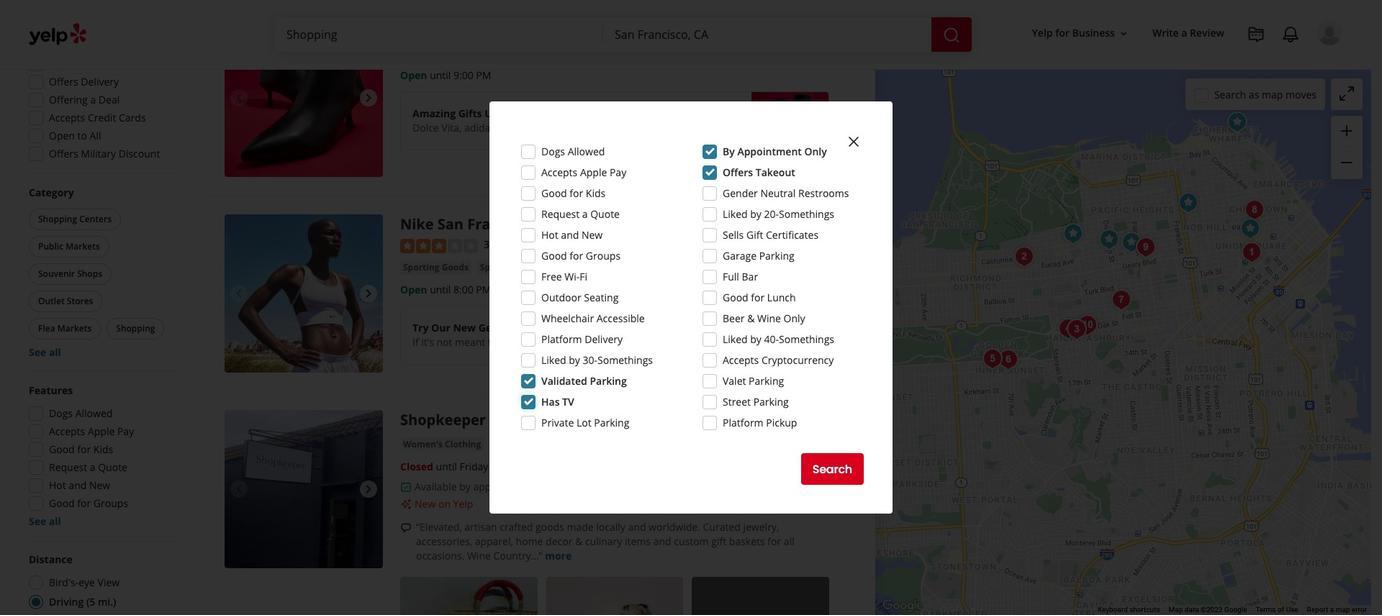Task type: describe. For each thing, give the bounding box(es) containing it.
accessories,
[[416, 535, 472, 549]]

60
[[590, 335, 602, 349]]

offers delivery
[[49, 75, 119, 89]]

more link
[[545, 550, 572, 563]]

our
[[431, 321, 451, 335]]

san francisco mercantile image
[[1054, 315, 1083, 343]]

8:00
[[454, 283, 474, 297]]

user actions element
[[1021, 18, 1363, 107]]

free wi-fi
[[542, 270, 588, 284]]

by for 40-
[[750, 333, 762, 346]]

women's clothing button
[[400, 438, 484, 453]]

0 vertical spatial only
[[805, 145, 827, 158]]

good up distance
[[49, 497, 75, 511]]

quote inside search dialog
[[591, 207, 620, 221]]

©2023
[[1201, 606, 1223, 614]]

open for open to all
[[49, 129, 75, 143]]

review
[[1190, 26, 1225, 40]]

data
[[1185, 606, 1199, 614]]

accepts up valet
[[723, 354, 759, 367]]

previous image for open until 9:00 pm
[[230, 90, 248, 107]]

until for nike
[[430, 283, 451, 297]]

gender neutral restrooms
[[723, 187, 849, 200]]

sports wear
[[480, 261, 533, 273]]

accessories button
[[400, 46, 456, 61]]

good up free
[[542, 249, 567, 263]]

$50
[[519, 107, 536, 121]]

valet parking
[[723, 374, 784, 388]]

return
[[517, 335, 547, 349]]

1 nike san francisco image from the left
[[1236, 215, 1265, 243]]

good for kids inside search dialog
[[542, 187, 606, 200]]

1 vertical spatial only
[[784, 312, 806, 325]]

culinary
[[585, 535, 622, 549]]

new inside try our new gear irl if it's not meant to be, return it within 60 days.
[[453, 321, 476, 335]]

expand map image
[[1339, 85, 1356, 102]]

delivery for offers delivery
[[81, 75, 119, 89]]

she her image
[[1117, 228, 1146, 257]]

open to all
[[49, 129, 101, 143]]

by for 30-
[[569, 354, 580, 367]]

gender
[[723, 187, 758, 200]]

projects image
[[1248, 26, 1265, 43]]

francisco
[[467, 215, 535, 234]]

mai do - san francisco image
[[1132, 233, 1160, 262]]

yelp for business
[[1032, 26, 1115, 40]]

discount
[[119, 147, 160, 161]]

mi.)
[[98, 596, 116, 609]]

sporting
[[403, 261, 440, 273]]

request inside search dialog
[[542, 207, 580, 221]]

by appointment only
[[723, 145, 827, 158]]

pm for open until 8:00 pm
[[476, 283, 491, 297]]

new inside search dialog
[[582, 228, 603, 242]]

shoe stores button for sunglasses
[[520, 46, 576, 61]]

wheelchair
[[542, 312, 594, 325]]

more
[[545, 550, 572, 563]]

yelp inside button
[[1032, 26, 1053, 40]]

markets for flea markets
[[57, 323, 92, 335]]

union square
[[603, 261, 667, 275]]

shoe stores link for sunglasses
[[520, 46, 576, 61]]

5:04
[[102, 57, 122, 71]]

liked for liked by 30-somethings
[[542, 354, 566, 367]]

1 vertical spatial hot and new
[[49, 479, 110, 493]]

sunglasses button
[[462, 46, 514, 61]]

sports wear link
[[477, 261, 535, 275]]

women's clothing link
[[400, 438, 484, 453]]

nest maternity image
[[1095, 225, 1124, 254]]

write
[[1153, 26, 1179, 40]]

wi-
[[565, 270, 580, 284]]

cris consignment image
[[1174, 189, 1203, 217]]

shoe stores for sunglasses
[[523, 47, 573, 59]]

open for open until 8:00 pm
[[400, 283, 427, 297]]

0 horizontal spatial to
[[77, 129, 87, 143]]

write a review
[[1153, 26, 1225, 40]]

the love of ganesha image
[[1062, 315, 1091, 344]]

3.0 (252 reviews)
[[484, 238, 562, 252]]

1 vertical spatial good for kids
[[49, 443, 113, 457]]

request a quote inside search dialog
[[542, 207, 620, 221]]

bird's-eye view
[[49, 576, 120, 590]]

souvenir shops
[[38, 268, 102, 280]]

request inside group
[[49, 461, 87, 475]]

see all for category
[[29, 346, 61, 359]]

(5
[[86, 596, 95, 609]]

map data ©2023 google
[[1169, 606, 1247, 614]]

country…"
[[494, 550, 543, 563]]

goods
[[442, 261, 469, 273]]

accepts apple pay inside group
[[49, 425, 134, 439]]

"elevated, artisan crafted goods made locally and worldwide. curated jewelry, accessories, apparel, home decor & culinary items and custom gift baskets for all occasions. wine country…"
[[416, 521, 795, 563]]

cryptocurrency
[[762, 354, 834, 367]]

see all button for category
[[29, 346, 61, 359]]

button down image
[[1059, 220, 1088, 248]]

suggested
[[29, 34, 80, 48]]

somethings for 40-
[[779, 333, 835, 346]]

0 vertical spatial until
[[430, 69, 451, 82]]

offers for offers delivery
[[49, 75, 78, 89]]

close image
[[845, 133, 863, 150]]

of
[[1278, 606, 1285, 614]]

shoe for sports wear
[[544, 261, 565, 273]]

next image for nike san francisco
[[360, 285, 377, 303]]

apple inside search dialog
[[580, 166, 607, 179]]

search button
[[801, 454, 864, 485]]

20-
[[764, 207, 779, 221]]

shopkeeper studio link
[[400, 411, 536, 430]]

closed until friday
[[400, 460, 488, 474]]

map for error
[[1336, 606, 1350, 614]]

available
[[415, 481, 457, 494]]

report a map error link
[[1307, 606, 1367, 614]]

outlet stores
[[38, 295, 93, 307]]

dogs allowed inside search dialog
[[542, 145, 605, 158]]

outlet stores button
[[29, 291, 103, 313]]

accepts credit cards
[[49, 111, 146, 125]]

google
[[1225, 606, 1247, 614]]

new on yelp
[[415, 498, 473, 512]]

1 vertical spatial dogs
[[49, 407, 73, 421]]

appointment
[[473, 481, 535, 494]]

all
[[90, 129, 101, 143]]

1 vertical spatial apple
[[88, 425, 115, 439]]

parking right lot
[[594, 416, 630, 430]]

friday
[[460, 460, 488, 474]]

good up beer
[[723, 291, 749, 305]]

notifications image
[[1282, 26, 1300, 43]]

next image
[[360, 90, 377, 107]]

parking for valet parking
[[749, 374, 784, 388]]

under
[[485, 107, 516, 121]]

parking for validated parking
[[590, 374, 627, 388]]

30-
[[583, 354, 598, 367]]

outdoor
[[542, 291, 582, 305]]

map for moves
[[1262, 87, 1283, 101]]

driving
[[49, 596, 84, 609]]

& inside search dialog
[[748, 312, 755, 325]]

love on haight image
[[1073, 311, 1102, 340]]

outdoor seating
[[542, 291, 619, 305]]

see all for features
[[29, 515, 61, 529]]

stores for sports wear
[[567, 261, 594, 273]]

free
[[542, 270, 562, 284]]

hot inside search dialog
[[542, 228, 559, 242]]

jewelry,
[[743, 521, 779, 535]]

3 star rating image
[[400, 239, 478, 253]]

flea
[[38, 323, 55, 335]]

by for 20-
[[750, 207, 762, 221]]

bird's-
[[49, 576, 79, 590]]

until for shopkeeper
[[436, 460, 457, 474]]

moves
[[1286, 87, 1317, 101]]

good for groups inside group
[[49, 497, 128, 511]]

parking for street parking
[[754, 395, 789, 409]]

york.
[[598, 121, 622, 135]]

sporting goods button
[[400, 261, 472, 275]]

search for search as map moves
[[1215, 87, 1247, 101]]

worldwide.
[[649, 521, 701, 535]]

be,
[[500, 335, 515, 349]]

group containing suggested
[[24, 34, 179, 166]]

platform for platform delivery
[[542, 333, 582, 346]]

keyboard
[[1098, 606, 1128, 614]]

home
[[516, 535, 543, 549]]

and inside search dialog
[[561, 228, 579, 242]]

pay inside search dialog
[[610, 166, 627, 179]]

nike
[[400, 215, 434, 234]]

nordstrom rack - daly city image
[[225, 19, 383, 177]]

search for search
[[813, 461, 853, 478]]

sports wear button
[[477, 261, 535, 275]]

0 horizontal spatial quote
[[98, 461, 127, 475]]

group containing features
[[24, 384, 179, 529]]

kate
[[519, 121, 540, 135]]

as
[[1249, 87, 1260, 101]]

has
[[542, 395, 560, 409]]

slideshow element for shopkeeper
[[225, 411, 383, 569]]

all for features
[[49, 515, 61, 529]]

pm for open now 5:04 pm
[[124, 57, 139, 71]]

allowed inside group
[[75, 407, 113, 421]]

1 vertical spatial yelp
[[453, 498, 473, 512]]

accepts apple pay inside search dialog
[[542, 166, 627, 179]]

1 vertical spatial pay
[[117, 425, 134, 439]]

westfield san francisco centre image
[[1237, 238, 1266, 267]]

offering
[[49, 93, 88, 107]]



Task type: vqa. For each thing, say whether or not it's contained in the screenshot.
topmost Search
yes



Task type: locate. For each thing, give the bounding box(es) containing it.
1 horizontal spatial platform
[[723, 416, 764, 430]]

accessible
[[597, 312, 645, 325]]

stores for sunglasses
[[546, 47, 573, 59]]

1 horizontal spatial shopping
[[116, 323, 155, 335]]

good for groups
[[542, 249, 621, 263], [49, 497, 128, 511]]

apparel,
[[475, 535, 513, 549]]

my favorite image
[[994, 346, 1023, 374]]

all down flea on the left bottom of page
[[49, 346, 61, 359]]

liked for liked by 40-somethings
[[723, 333, 748, 346]]

accepts down offering
[[49, 111, 85, 125]]

flea markets
[[38, 323, 92, 335]]

foggy notion image
[[1010, 243, 1039, 271]]

shopping inside button
[[116, 323, 155, 335]]

offers takeout
[[723, 166, 796, 179]]

0 vertical spatial somethings
[[779, 207, 835, 221]]

only down lunch
[[784, 312, 806, 325]]

0 vertical spatial all
[[49, 346, 61, 359]]

good
[[542, 187, 567, 200], [542, 249, 567, 263], [723, 291, 749, 305], [49, 443, 75, 457], [49, 497, 75, 511]]

street parking
[[723, 395, 789, 409]]

public markets
[[38, 241, 100, 253]]

1 horizontal spatial search
[[1215, 87, 1247, 101]]

0 vertical spatial to
[[77, 129, 87, 143]]

shops
[[77, 268, 102, 280]]

try
[[413, 321, 429, 335]]

0 vertical spatial see
[[29, 346, 46, 359]]

1 horizontal spatial to
[[488, 335, 498, 349]]

slideshow element for nike
[[225, 215, 383, 373]]

somethings for 30-
[[598, 354, 653, 367]]

shopkeeper studio image
[[225, 411, 383, 569]]

features
[[29, 384, 73, 397]]

nike san francisco image
[[1236, 215, 1265, 243], [225, 215, 383, 373]]

anime pop image
[[1240, 196, 1269, 225]]

1 vertical spatial shoe
[[544, 261, 565, 273]]

0 vertical spatial search
[[1215, 87, 1247, 101]]

0 horizontal spatial &
[[575, 535, 583, 549]]

2 slideshow element from the top
[[225, 215, 383, 373]]

apple
[[580, 166, 607, 179], [88, 425, 115, 439]]

1 vertical spatial dogs allowed
[[49, 407, 113, 421]]

option group
[[24, 553, 179, 616]]

somethings for 20-
[[779, 207, 835, 221]]

by
[[750, 207, 762, 221], [750, 333, 762, 346], [569, 354, 580, 367], [460, 481, 471, 494]]

square
[[634, 261, 667, 275]]

kids inside search dialog
[[586, 187, 606, 200]]

open down 'suggested'
[[49, 57, 75, 71]]

women's
[[403, 439, 443, 451]]

report
[[1307, 606, 1329, 614]]

distance
[[29, 553, 73, 567]]

new inside the amazing gifts under $50 dolce vita, adidas and kate spade new york.
[[574, 121, 595, 135]]

0 vertical spatial dogs
[[542, 145, 565, 158]]

pm right 9:00
[[476, 69, 491, 82]]

parking down liked by 30-somethings
[[590, 374, 627, 388]]

shopping inside button
[[38, 213, 77, 225]]

certificates
[[766, 228, 819, 242]]

1 vertical spatial wine
[[467, 550, 491, 563]]

delivery inside search dialog
[[585, 333, 623, 346]]

dogs allowed down features on the bottom left
[[49, 407, 113, 421]]

full bar
[[723, 270, 758, 284]]

kids inside group
[[94, 443, 113, 457]]

0 vertical spatial shoe stores link
[[520, 46, 576, 61]]

shortcuts
[[1130, 606, 1160, 614]]

public markets button
[[29, 236, 109, 258]]

see for features
[[29, 515, 46, 529]]

stores up outdoor seating
[[567, 261, 594, 273]]

dogs down features on the bottom left
[[49, 407, 73, 421]]

1 horizontal spatial dogs
[[542, 145, 565, 158]]

hot and new
[[542, 228, 603, 242], [49, 479, 110, 493]]

quote
[[591, 207, 620, 221], [98, 461, 127, 475]]

by left 40-
[[750, 333, 762, 346]]

0 horizontal spatial allowed
[[75, 407, 113, 421]]

0 horizontal spatial groups
[[94, 497, 128, 511]]

see all up distance
[[29, 515, 61, 529]]

all inside "elevated, artisan crafted goods made locally and worldwide. curated jewelry, accessories, apparel, home decor & culinary items and custom gift baskets for all occasions. wine country…"
[[784, 535, 795, 549]]

& down made
[[575, 535, 583, 549]]

somethings up cryptocurrency
[[779, 333, 835, 346]]

0 vertical spatial good for kids
[[542, 187, 606, 200]]

shoe stores button for sports wear
[[541, 261, 597, 275]]

2 vertical spatial until
[[436, 460, 457, 474]]

wine up 40-
[[758, 312, 781, 325]]

1 vertical spatial previous image
[[230, 481, 248, 499]]

to left all
[[77, 129, 87, 143]]

platform for platform pickup
[[723, 416, 764, 430]]

16 chevron down v2 image
[[1118, 28, 1130, 39]]

offers down 'open to all'
[[49, 147, 78, 161]]

gifts
[[458, 107, 482, 121]]

open for open now 5:04 pm
[[49, 57, 75, 71]]

next image for shopkeeper studio
[[360, 481, 377, 499]]

0 horizontal spatial accepts apple pay
[[49, 425, 134, 439]]

until left 9:00
[[430, 69, 451, 82]]

groups inside search dialog
[[586, 249, 621, 263]]

1 horizontal spatial map
[[1336, 606, 1350, 614]]

1 vertical spatial stores
[[567, 261, 594, 273]]

2 nike san francisco image from the left
[[225, 215, 383, 373]]

sunglasses
[[465, 47, 511, 59]]

days.
[[604, 335, 629, 349]]

for inside button
[[1056, 26, 1070, 40]]

open left all
[[49, 129, 75, 143]]

shoe stores link up outdoor
[[541, 261, 597, 275]]

delivery down open now 5:04 pm
[[81, 75, 119, 89]]

0 horizontal spatial good for groups
[[49, 497, 128, 511]]

zoom out image
[[1339, 154, 1356, 172]]

None search field
[[275, 17, 975, 52]]

shoe down reviews)
[[544, 261, 565, 273]]

1 vertical spatial slideshow element
[[225, 215, 383, 373]]

sports
[[480, 261, 508, 273]]

all right baskets at the right bottom of the page
[[784, 535, 795, 549]]

2 previous image from the top
[[230, 481, 248, 499]]

takeout
[[756, 166, 796, 179]]

by
[[723, 145, 735, 158]]

restrooms
[[799, 187, 849, 200]]

0 vertical spatial offers
[[49, 75, 78, 89]]

adidas
[[464, 121, 495, 135]]

1 see from the top
[[29, 346, 46, 359]]

rare device image
[[1107, 286, 1136, 315]]

allowed
[[568, 145, 605, 158], [75, 407, 113, 421]]

map region
[[777, 59, 1383, 616]]

and inside the amazing gifts under $50 dolce vita, adidas and kate spade new york.
[[498, 121, 516, 135]]

markets for public markets
[[66, 241, 100, 253]]

shopping down 'category'
[[38, 213, 77, 225]]

shopping for shopping centers
[[38, 213, 77, 225]]

1 horizontal spatial good for groups
[[542, 249, 621, 263]]

locally
[[596, 521, 626, 535]]

report a map error
[[1307, 606, 1367, 614]]

by left 30-
[[569, 354, 580, 367]]

decor
[[546, 535, 573, 549]]

1 horizontal spatial request
[[542, 207, 580, 221]]

next image
[[360, 285, 377, 303], [360, 481, 377, 499]]

1 vertical spatial markets
[[57, 323, 92, 335]]

liked for liked by 20-somethings
[[723, 207, 748, 221]]

0 horizontal spatial request
[[49, 461, 87, 475]]

& inside "elevated, artisan crafted goods made locally and worldwide. curated jewelry, accessories, apparel, home decor & culinary items and custom gift baskets for all occasions. wine country…"
[[575, 535, 583, 549]]

0 vertical spatial apple
[[580, 166, 607, 179]]

offers inside search dialog
[[723, 166, 753, 179]]

see up distance
[[29, 515, 46, 529]]

accepts
[[49, 111, 85, 125], [542, 166, 578, 179], [723, 354, 759, 367], [49, 425, 85, 439]]

keyboard shortcuts
[[1098, 606, 1160, 614]]

see for category
[[29, 346, 46, 359]]

1 vertical spatial quote
[[98, 461, 127, 475]]

1 vertical spatial somethings
[[779, 333, 835, 346]]

accepts apple pay down "york." in the top of the page
[[542, 166, 627, 179]]

shoe stores right the sunglasses
[[523, 47, 573, 59]]

liked down beer
[[723, 333, 748, 346]]

group containing category
[[26, 186, 179, 360]]

request a quote
[[542, 207, 620, 221], [49, 461, 127, 475]]

groups inside group
[[94, 497, 128, 511]]

san
[[438, 215, 464, 234]]

beer & wine only
[[723, 312, 806, 325]]

nike san francisco
[[400, 215, 535, 234]]

markets down shopping centers button
[[66, 241, 100, 253]]

tv
[[562, 395, 574, 409]]

group
[[24, 34, 179, 166], [1331, 116, 1363, 179], [26, 186, 179, 360], [24, 384, 179, 529]]

by left 20-
[[750, 207, 762, 221]]

validated
[[542, 374, 587, 388]]

2 see all from the top
[[29, 515, 61, 529]]

1 vertical spatial next image
[[360, 481, 377, 499]]

error
[[1352, 606, 1367, 614]]

open until 9:00 pm
[[400, 69, 491, 82]]

0 vertical spatial next image
[[360, 285, 377, 303]]

pickup
[[766, 416, 797, 430]]

open down the accessories "button"
[[400, 69, 427, 82]]

0 horizontal spatial nike san francisco image
[[225, 215, 383, 373]]

16 available by appointment v2 image
[[400, 482, 412, 493]]

1 horizontal spatial allowed
[[568, 145, 605, 158]]

the san francisco sock market at pier 39 image
[[1223, 108, 1252, 137]]

pm for open until 9:00 pm
[[476, 69, 491, 82]]

0 vertical spatial markets
[[66, 241, 100, 253]]

offers up gender on the top of page
[[723, 166, 753, 179]]

terms
[[1256, 606, 1276, 614]]

closed
[[400, 460, 433, 474]]

google image
[[879, 597, 927, 616]]

and
[[498, 121, 516, 135], [561, 228, 579, 242], [69, 479, 87, 493], [628, 521, 646, 535], [654, 535, 672, 549]]

1 horizontal spatial yelp
[[1032, 26, 1053, 40]]

16 speech v2 image
[[400, 523, 412, 534]]

map right as
[[1262, 87, 1283, 101]]

yelp left business
[[1032, 26, 1053, 40]]

1 vertical spatial shoe stores link
[[541, 261, 597, 275]]

0 horizontal spatial platform
[[542, 333, 582, 346]]

1 vertical spatial hot
[[49, 479, 66, 493]]

union
[[603, 261, 631, 275]]

open down sporting
[[400, 283, 427, 297]]

see all button up distance
[[29, 515, 61, 529]]

previous image
[[230, 90, 248, 107], [230, 481, 248, 499]]

1 see all from the top
[[29, 346, 61, 359]]

stores inside button
[[67, 295, 93, 307]]

search dialog
[[0, 0, 1383, 616]]

0 vertical spatial wine
[[758, 312, 781, 325]]

liked up sells
[[723, 207, 748, 221]]

1 vertical spatial kids
[[94, 443, 113, 457]]

until down women's clothing button
[[436, 460, 457, 474]]

dogs down the spade at the top
[[542, 145, 565, 158]]

parking up "pickup"
[[754, 395, 789, 409]]

1 vertical spatial until
[[430, 283, 451, 297]]

custom
[[674, 535, 709, 549]]

pm right 5:04
[[124, 57, 139, 71]]

1 horizontal spatial request a quote
[[542, 207, 620, 221]]

amazing gifts under $50 dolce vita, adidas and kate spade new york.
[[413, 107, 622, 135]]

dogs inside search dialog
[[542, 145, 565, 158]]

good for kids up reviews)
[[542, 187, 606, 200]]

1 horizontal spatial quote
[[591, 207, 620, 221]]

open
[[49, 57, 75, 71], [400, 69, 427, 82], [49, 129, 75, 143], [400, 283, 427, 297]]

1 horizontal spatial pay
[[610, 166, 627, 179]]

0 vertical spatial map
[[1262, 87, 1283, 101]]

pm inside group
[[124, 57, 139, 71]]

shopping right the flea markets
[[116, 323, 155, 335]]

accepts down features on the bottom left
[[49, 425, 85, 439]]

1 next image from the top
[[360, 285, 377, 303]]

2 see all button from the top
[[29, 515, 61, 529]]

a inside dialog
[[582, 207, 588, 221]]

2 next image from the top
[[360, 481, 377, 499]]

0 horizontal spatial dogs
[[49, 407, 73, 421]]

0 horizontal spatial apple
[[88, 425, 115, 439]]

"elevated,
[[416, 521, 462, 535]]

2 vertical spatial liked
[[542, 354, 566, 367]]

shopkeeper studio
[[400, 411, 536, 430]]

good for kids
[[542, 187, 606, 200], [49, 443, 113, 457]]

parking up the street parking
[[749, 374, 784, 388]]

delivery up liked by 30-somethings
[[585, 333, 623, 346]]

shoe stores link right sunglasses link
[[520, 46, 576, 61]]

2 vertical spatial all
[[784, 535, 795, 549]]

previous image
[[230, 285, 248, 303]]

slideshow element
[[225, 19, 383, 177], [225, 215, 383, 373], [225, 411, 383, 569]]

0 horizontal spatial hot and new
[[49, 479, 110, 493]]

1 vertical spatial request a quote
[[49, 461, 127, 475]]

& right beer
[[748, 312, 755, 325]]

1 vertical spatial shoe stores button
[[541, 261, 597, 275]]

1 horizontal spatial dogs allowed
[[542, 145, 605, 158]]

good for kids down features on the bottom left
[[49, 443, 113, 457]]

shoe stores button up outdoor
[[541, 261, 597, 275]]

map left error
[[1336, 606, 1350, 614]]

0 horizontal spatial wine
[[467, 550, 491, 563]]

platform down wheelchair
[[542, 333, 582, 346]]

0 vertical spatial shoe
[[523, 47, 544, 59]]

open for open until 9:00 pm
[[400, 69, 427, 82]]

search image
[[943, 26, 961, 44]]

1 vertical spatial delivery
[[585, 333, 623, 346]]

offers for offers military discount
[[49, 147, 78, 161]]

parking for garage parking
[[759, 249, 795, 263]]

seating
[[584, 291, 619, 305]]

all up distance
[[49, 515, 61, 529]]

shopping for shopping
[[116, 323, 155, 335]]

option group containing distance
[[24, 553, 179, 616]]

1 horizontal spatial hot
[[542, 228, 559, 242]]

1 vertical spatial to
[[488, 335, 498, 349]]

pay
[[610, 166, 627, 179], [117, 425, 134, 439]]

1 vertical spatial shoe stores
[[544, 261, 594, 273]]

1 vertical spatial all
[[49, 515, 61, 529]]

all for category
[[49, 346, 61, 359]]

offers for offers takeout
[[723, 166, 753, 179]]

liked by 20-somethings
[[723, 207, 835, 221]]

studio
[[490, 411, 536, 430]]

kids
[[586, 187, 606, 200], [94, 443, 113, 457]]

0 vertical spatial request
[[542, 207, 580, 221]]

wine inside "elevated, artisan crafted goods made locally and worldwide. curated jewelry, accessories, apparel, home decor & culinary items and custom gift baskets for all occasions. wine country…"
[[467, 550, 491, 563]]

parking down sells gift certificates
[[759, 249, 795, 263]]

2 vertical spatial stores
[[67, 295, 93, 307]]

see all down flea on the left bottom of page
[[29, 346, 61, 359]]

markets right flea on the left bottom of page
[[57, 323, 92, 335]]

parking
[[759, 249, 795, 263], [590, 374, 627, 388], [749, 374, 784, 388], [754, 395, 789, 409], [594, 416, 630, 430]]

request a quote inside group
[[49, 461, 127, 475]]

0 horizontal spatial yelp
[[453, 498, 473, 512]]

1 vertical spatial allowed
[[75, 407, 113, 421]]

0 vertical spatial kids
[[586, 187, 606, 200]]

0 vertical spatial liked
[[723, 207, 748, 221]]

good down features on the bottom left
[[49, 443, 75, 457]]

3 slideshow element from the top
[[225, 411, 383, 569]]

wear
[[510, 261, 533, 273]]

stores right the sunglasses
[[546, 47, 573, 59]]

1 see all button from the top
[[29, 346, 61, 359]]

1 horizontal spatial accepts apple pay
[[542, 166, 627, 179]]

1 horizontal spatial nike san francisco image
[[1236, 215, 1265, 243]]

shoe for sunglasses
[[523, 47, 544, 59]]

1 horizontal spatial apple
[[580, 166, 607, 179]]

1 slideshow element from the top
[[225, 19, 383, 177]]

offers up offering
[[49, 75, 78, 89]]

1 vertical spatial groups
[[94, 497, 128, 511]]

liked by 40-somethings
[[723, 333, 835, 346]]

1 vertical spatial request
[[49, 461, 87, 475]]

goods
[[536, 521, 564, 535]]

good for groups inside search dialog
[[542, 249, 621, 263]]

shoe stores for sports wear
[[544, 261, 594, 273]]

somethings down days. at the left bottom of the page
[[598, 354, 653, 367]]

available by appointment
[[415, 481, 535, 494]]

1 vertical spatial see
[[29, 515, 46, 529]]

previous image for closed until friday
[[230, 481, 248, 499]]

only left close image
[[805, 145, 827, 158]]

street
[[723, 395, 751, 409]]

2 vertical spatial offers
[[723, 166, 753, 179]]

hot inside group
[[49, 479, 66, 493]]

shoe stores button right sunglasses link
[[520, 46, 576, 61]]

see all button for features
[[29, 515, 61, 529]]

eye
[[79, 576, 95, 590]]

try our new gear irl if it's not meant to be, return it within 60 days.
[[413, 321, 629, 349]]

to left be,
[[488, 335, 498, 349]]

1 vertical spatial &
[[575, 535, 583, 549]]

0 horizontal spatial good for kids
[[49, 443, 113, 457]]

0 vertical spatial hot
[[542, 228, 559, 242]]

to inside try our new gear irl if it's not meant to be, return it within 60 days.
[[488, 335, 498, 349]]

0 horizontal spatial request a quote
[[49, 461, 127, 475]]

accepts down the spade at the top
[[542, 166, 578, 179]]

by down friday
[[460, 481, 471, 494]]

1 previous image from the top
[[230, 90, 248, 107]]

offers military discount
[[49, 147, 160, 161]]

shoe stores link for sports wear
[[541, 261, 597, 275]]

until down sporting goods button
[[430, 283, 451, 297]]

stores right outlet
[[67, 295, 93, 307]]

40-
[[764, 333, 779, 346]]

accessories
[[403, 47, 453, 59]]

somethings up certificates
[[779, 207, 835, 221]]

0 horizontal spatial delivery
[[81, 75, 119, 89]]

yelp for business button
[[1027, 20, 1136, 46]]

shoe stores up outdoor
[[544, 261, 594, 273]]

16 new v2 image
[[400, 499, 412, 511]]

1 vertical spatial offers
[[49, 147, 78, 161]]

terms of use
[[1256, 606, 1299, 614]]

until
[[430, 69, 451, 82], [430, 283, 451, 297], [436, 460, 457, 474]]

0 vertical spatial accepts apple pay
[[542, 166, 627, 179]]

delivery for platform delivery
[[585, 333, 623, 346]]

hot and new inside search dialog
[[542, 228, 603, 242]]

flea markets button
[[29, 318, 101, 340]]

public
[[38, 241, 63, 253]]

accepts apple pay down features on the bottom left
[[49, 425, 134, 439]]

0 vertical spatial &
[[748, 312, 755, 325]]

by for appointment
[[460, 481, 471, 494]]

good for groups up distance
[[49, 497, 128, 511]]

stores
[[546, 47, 573, 59], [567, 261, 594, 273], [67, 295, 93, 307]]

1 horizontal spatial &
[[748, 312, 755, 325]]

wine inside search dialog
[[758, 312, 781, 325]]

0 vertical spatial platform
[[542, 333, 582, 346]]

search inside button
[[813, 461, 853, 478]]

dogs allowed down the spade at the top
[[542, 145, 605, 158]]

see down flea on the left bottom of page
[[29, 346, 46, 359]]

wine down apparel, on the bottom left
[[467, 550, 491, 563]]

for inside "elevated, artisan crafted goods made locally and worldwide. curated jewelry, accessories, apparel, home decor & culinary items and custom gift baskets for all occasions. wine country…"
[[768, 535, 781, 549]]

markets
[[66, 241, 100, 253], [57, 323, 92, 335]]

2 vertical spatial somethings
[[598, 354, 653, 367]]

zoom in image
[[1339, 122, 1356, 139]]

it
[[550, 335, 556, 349]]

0 vertical spatial groups
[[586, 249, 621, 263]]

liked down it
[[542, 354, 566, 367]]

shoe right the sunglasses
[[523, 47, 544, 59]]

platform down street
[[723, 416, 764, 430]]

only
[[805, 145, 827, 158], [784, 312, 806, 325]]

1 vertical spatial see all button
[[29, 515, 61, 529]]

accepts cryptocurrency
[[723, 354, 834, 367]]

0 vertical spatial dogs allowed
[[542, 145, 605, 158]]

pm right 8:00
[[476, 283, 491, 297]]

0 vertical spatial shoe stores
[[523, 47, 573, 59]]

3.0
[[484, 238, 498, 252]]

allowed inside search dialog
[[568, 145, 605, 158]]

0 vertical spatial good for groups
[[542, 249, 621, 263]]

good for groups up fi
[[542, 249, 621, 263]]

sakura image
[[978, 345, 1007, 374]]

1 horizontal spatial delivery
[[585, 333, 623, 346]]

good up reviews)
[[542, 187, 567, 200]]

2 see from the top
[[29, 515, 46, 529]]

yelp right on
[[453, 498, 473, 512]]

1 horizontal spatial kids
[[586, 187, 606, 200]]

see all button down flea on the left bottom of page
[[29, 346, 61, 359]]



